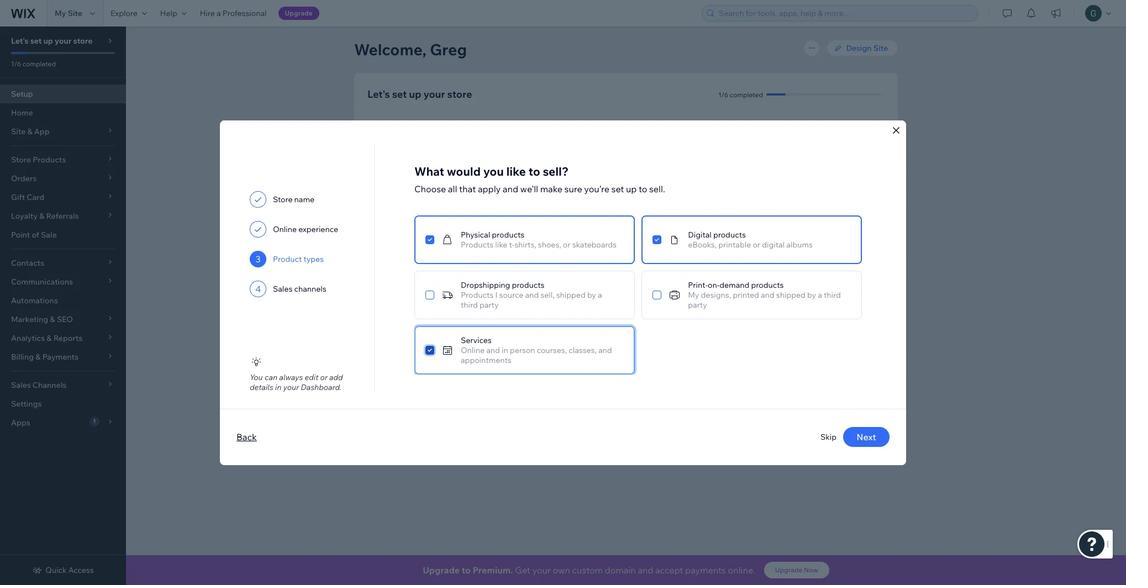 Task type: vqa. For each thing, say whether or not it's contained in the screenshot.


Task type: describe. For each thing, give the bounding box(es) containing it.
1 vertical spatial let's set up your store
[[368, 88, 472, 101]]

sale
[[41, 230, 57, 240]]

a left few
[[537, 182, 542, 192]]

settings
[[11, 399, 42, 409]]

and left accept
[[638, 565, 654, 576]]

up left payment
[[403, 246, 413, 256]]

upgrade to premium. get your own custom domain and accept payments online.
[[423, 565, 755, 576]]

design site inside button
[[828, 308, 870, 318]]

party inside dropshipping products products i source and sell, shipped by a third party
[[480, 300, 499, 310]]

up inside sidebar 'element'
[[43, 36, 53, 46]]

your right find
[[407, 182, 423, 192]]

upgrade for upgrade
[[285, 9, 313, 17]]

products for or
[[713, 230, 746, 240]]

get found by customers on google
[[389, 339, 515, 349]]

methods
[[448, 246, 480, 256]]

settings link
[[0, 395, 126, 413]]

e.g., mystunningwebsite.com field
[[403, 202, 570, 217]]

back
[[237, 432, 257, 443]]

1 vertical spatial get
[[515, 565, 531, 576]]

that
[[459, 183, 476, 194]]

domain for custom
[[458, 156, 485, 166]]

add
[[329, 372, 343, 382]]

my site
[[55, 8, 82, 18]]

print-on-demand products my designs, printed and shipped by a third party
[[688, 280, 841, 310]]

we'll
[[520, 183, 538, 194]]

like for t-
[[495, 240, 507, 250]]

or inside physical products products like t-shirts, shoes, or skateboards
[[563, 240, 571, 250]]

greg
[[430, 40, 467, 59]]

apply
[[478, 183, 501, 194]]

can
[[265, 372, 277, 382]]

set up payment methods
[[389, 246, 480, 256]]

print-
[[688, 280, 708, 290]]

designs,
[[701, 290, 731, 300]]

your inside sidebar 'element'
[[55, 36, 71, 46]]

upgrade button
[[278, 7, 319, 20]]

premium.
[[473, 565, 513, 576]]

shipped inside print-on-demand products my designs, printed and shipped by a third party
[[776, 290, 806, 300]]

products inside print-on-demand products my designs, printed and shipped by a third party
[[751, 280, 784, 290]]

store inside sidebar 'element'
[[73, 36, 93, 46]]

by inside dropshipping products products i source and sell, shipped by a third party
[[587, 290, 596, 300]]

all
[[448, 183, 457, 194]]

automations link
[[0, 291, 126, 310]]

let's go
[[593, 204, 623, 214]]

google
[[488, 339, 515, 349]]

1 horizontal spatial custom
[[572, 565, 603, 576]]

choose
[[415, 183, 446, 194]]

access
[[68, 565, 94, 575]]

a inside dropshipping products products i source and sell, shipped by a third party
[[598, 290, 602, 300]]

up for payments
[[822, 246, 832, 256]]

printed
[[733, 290, 759, 300]]

albums
[[787, 240, 813, 250]]

sell?
[[543, 164, 569, 178]]

perfect
[[424, 182, 451, 192]]

store name
[[273, 194, 315, 204]]

classes,
[[569, 345, 597, 355]]

what would you like to sell? choose all that apply and we'll make sure you're set up to sell.
[[415, 164, 665, 194]]

you can always edit or add details in your dashboard.
[[250, 372, 343, 392]]

hire
[[200, 8, 215, 18]]

set for set up shipping
[[810, 277, 823, 287]]

2 horizontal spatial to
[[639, 183, 647, 194]]

dropshipping products products i source and sell, shipped by a third party
[[461, 280, 602, 310]]

0 vertical spatial design site
[[846, 43, 888, 53]]

make
[[540, 183, 563, 194]]

products for source
[[512, 280, 545, 290]]

secure
[[497, 182, 521, 192]]

details
[[250, 382, 273, 392]]

hire a professional link
[[193, 0, 273, 27]]

2 vertical spatial to
[[462, 565, 471, 576]]

and inside print-on-demand products my designs, printed and shipped by a third party
[[761, 290, 775, 300]]

quick
[[46, 565, 67, 575]]

1 vertical spatial store
[[447, 88, 472, 101]]

point of sale
[[11, 230, 57, 240]]

0 horizontal spatial get
[[389, 339, 402, 349]]

printable
[[719, 240, 751, 250]]

accept
[[656, 565, 683, 576]]

help
[[160, 8, 177, 18]]

source
[[499, 290, 524, 300]]

1/6 inside sidebar 'element'
[[11, 60, 21, 68]]

back button
[[237, 431, 257, 444]]

0 horizontal spatial my
[[55, 8, 66, 18]]

design site link
[[827, 40, 898, 56]]

home link
[[0, 103, 126, 122]]

1 vertical spatial 1/6
[[718, 90, 728, 99]]

own
[[553, 565, 570, 576]]

shipped inside dropshipping products products i source and sell, shipped by a third party
[[556, 290, 586, 300]]

help button
[[154, 0, 193, 27]]

sidebar element
[[0, 27, 126, 585]]

name
[[294, 194, 315, 204]]

3
[[256, 253, 261, 264]]

find your perfect domain and secure it in a few clicks.
[[389, 182, 580, 192]]

by inside print-on-demand products my designs, printed and shipped by a third party
[[807, 290, 816, 300]]

person
[[510, 345, 535, 355]]

automations
[[11, 296, 58, 306]]

now
[[804, 566, 818, 574]]

your down "greg"
[[424, 88, 445, 101]]

domain for perfect
[[453, 182, 480, 192]]

customers
[[438, 339, 476, 349]]

products for t-
[[492, 230, 525, 240]]

0 horizontal spatial by
[[427, 339, 436, 349]]

set up shipping and delivery
[[389, 277, 491, 287]]

sales
[[273, 284, 293, 294]]

third inside print-on-demand products my designs, printed and shipped by a third party
[[824, 290, 841, 300]]

physical products products like t-shirts, shoes, or skateboards
[[461, 230, 617, 250]]

in for add
[[275, 382, 281, 392]]

4
[[255, 283, 261, 294]]

upgrade now button
[[764, 562, 829, 579]]



Task type: locate. For each thing, give the bounding box(es) containing it.
in
[[529, 182, 536, 192], [502, 345, 508, 355], [275, 382, 281, 392]]

upgrade now
[[775, 566, 818, 574]]

2 horizontal spatial set
[[612, 183, 624, 194]]

let's inside sidebar 'element'
[[11, 36, 29, 46]]

0 horizontal spatial upgrade
[[285, 9, 313, 17]]

design site down search for tools, apps, help & more... field
[[846, 43, 888, 53]]

shipping
[[837, 277, 870, 287]]

on
[[478, 339, 487, 349]]

custom up perfect
[[428, 156, 456, 166]]

store
[[273, 194, 293, 204]]

up left the sell.
[[626, 183, 637, 194]]

0 horizontal spatial in
[[275, 382, 281, 392]]

2 vertical spatial set
[[612, 183, 624, 194]]

and inside "what would you like to sell? choose all that apply and we'll make sure you're set up to sell."
[[503, 183, 518, 194]]

0 vertical spatial completed
[[23, 60, 56, 68]]

0 horizontal spatial shipped
[[556, 290, 586, 300]]

0 horizontal spatial store
[[73, 36, 93, 46]]

let's down 'welcome,'
[[368, 88, 390, 101]]

hire a professional
[[200, 8, 267, 18]]

party inside print-on-demand products my designs, printed and shipped by a third party
[[688, 300, 707, 310]]

site down search for tools, apps, help & more... field
[[874, 43, 888, 53]]

0 vertical spatial like
[[507, 164, 526, 178]]

1 vertical spatial set
[[392, 88, 407, 101]]

products right physical
[[492, 230, 525, 240]]

always
[[279, 372, 303, 382]]

set for set up payment methods
[[389, 246, 401, 256]]

1 horizontal spatial in
[[502, 345, 508, 355]]

design inside button
[[828, 308, 854, 318]]

like left t-
[[495, 240, 507, 250]]

products for dropshipping
[[461, 290, 494, 300]]

0 vertical spatial site
[[68, 8, 82, 18]]

0 vertical spatial domain
[[458, 156, 485, 166]]

payments
[[834, 246, 870, 256]]

1 horizontal spatial third
[[824, 290, 841, 300]]

product
[[273, 254, 302, 264]]

0 vertical spatial let's
[[11, 36, 29, 46]]

set for set up payments
[[807, 246, 820, 256]]

products left t-
[[461, 240, 494, 250]]

1 vertical spatial domain
[[453, 182, 480, 192]]

a down skateboards
[[598, 290, 602, 300]]

0 vertical spatial my
[[55, 8, 66, 18]]

shirts,
[[515, 240, 536, 250]]

1 horizontal spatial party
[[688, 300, 707, 310]]

skateboards
[[572, 240, 617, 250]]

set inside set up payments button
[[807, 246, 820, 256]]

2 party from the left
[[688, 300, 707, 310]]

upgrade for upgrade now
[[775, 566, 803, 574]]

let's left 'go'
[[593, 204, 610, 214]]

or inside you can always edit or add details in your dashboard.
[[320, 372, 328, 382]]

and left the person in the left of the page
[[486, 345, 500, 355]]

and right printed
[[761, 290, 775, 300]]

0 horizontal spatial completed
[[23, 60, 56, 68]]

products
[[492, 230, 525, 240], [713, 230, 746, 240], [512, 280, 545, 290], [751, 280, 784, 290]]

or left add
[[320, 372, 328, 382]]

products right digital
[[713, 230, 746, 240]]

party down dropshipping
[[480, 300, 499, 310]]

like inside physical products products like t-shirts, shoes, or skateboards
[[495, 240, 507, 250]]

let's inside button
[[593, 204, 610, 214]]

0 vertical spatial online
[[273, 224, 297, 234]]

in inside services online and in person courses, classes, and appointments
[[502, 345, 508, 355]]

in for secure
[[529, 182, 536, 192]]

few
[[543, 182, 556, 192]]

site left explore
[[68, 8, 82, 18]]

third down 'delivery'
[[461, 300, 478, 310]]

find
[[389, 182, 405, 192]]

1 horizontal spatial set
[[392, 88, 407, 101]]

my inside print-on-demand products my designs, printed and shipped by a third party
[[688, 290, 699, 300]]

1/6 completed inside sidebar 'element'
[[11, 60, 56, 68]]

design your website
[[389, 308, 462, 318]]

physical
[[461, 230, 490, 240]]

online.
[[728, 565, 755, 576]]

1 vertical spatial to
[[639, 183, 647, 194]]

point
[[11, 230, 30, 240]]

products for physical
[[461, 240, 494, 250]]

2 horizontal spatial site
[[874, 43, 888, 53]]

1 horizontal spatial site
[[855, 308, 870, 318]]

domain up that
[[458, 156, 485, 166]]

set left payments
[[807, 246, 820, 256]]

clicks.
[[558, 182, 580, 192]]

in left the person in the left of the page
[[502, 345, 508, 355]]

by down 'set up shipping'
[[807, 290, 816, 300]]

Search for tools, apps, help & more... field
[[716, 6, 974, 21]]

you
[[483, 164, 504, 178]]

quick access button
[[32, 565, 94, 575]]

your inside you can always edit or add details in your dashboard.
[[283, 382, 299, 392]]

up
[[43, 36, 53, 46], [409, 88, 421, 101], [626, 183, 637, 194], [403, 246, 413, 256], [403, 277, 413, 287]]

0 horizontal spatial third
[[461, 300, 478, 310]]

design inside design site link
[[846, 43, 872, 53]]

your left 'own'
[[532, 565, 551, 576]]

digital
[[762, 240, 785, 250]]

design down search for tools, apps, help & more... field
[[846, 43, 872, 53]]

or inside digital products ebooks, printable or digital albums
[[753, 240, 761, 250]]

0 vertical spatial products
[[461, 240, 494, 250]]

and left 'it'
[[503, 183, 518, 194]]

dropshipping
[[461, 280, 510, 290]]

to left the sell.
[[639, 183, 647, 194]]

site
[[68, 8, 82, 18], [874, 43, 888, 53], [855, 308, 870, 318]]

upgrade for upgrade to premium. get your own custom domain and accept payments online.
[[423, 565, 460, 576]]

0 vertical spatial store
[[73, 36, 93, 46]]

let's go button
[[583, 201, 633, 218]]

set up shipping button
[[800, 274, 880, 291]]

would
[[447, 164, 481, 178]]

your down my site
[[55, 36, 71, 46]]

custom right 'own'
[[572, 565, 603, 576]]

t-
[[509, 240, 515, 250]]

1 vertical spatial my
[[688, 290, 699, 300]]

products right i
[[512, 280, 545, 290]]

design down 'set up shipping'
[[828, 308, 854, 318]]

or
[[563, 240, 571, 250], [753, 240, 761, 250], [320, 372, 328, 382]]

dashboard.
[[301, 382, 342, 392]]

0 vertical spatial let's set up your store
[[11, 36, 93, 46]]

get left found
[[389, 339, 402, 349]]

products inside dropshipping products products i source and sell, shipped by a third party
[[512, 280, 545, 290]]

0 horizontal spatial or
[[320, 372, 328, 382]]

2 vertical spatial let's
[[593, 204, 610, 214]]

like up the secure
[[507, 164, 526, 178]]

channels
[[294, 284, 326, 294]]

welcome, greg
[[354, 40, 467, 59]]

like inside "what would you like to sell? choose all that apply and we'll make sure you're set up to sell."
[[507, 164, 526, 178]]

or for you can always edit or add details in your dashboard.
[[320, 372, 328, 382]]

2 vertical spatial domain
[[605, 565, 636, 576]]

products inside digital products ebooks, printable or digital albums
[[713, 230, 746, 240]]

0 horizontal spatial let's
[[11, 36, 29, 46]]

online
[[273, 224, 297, 234], [461, 345, 485, 355]]

2 horizontal spatial let's
[[593, 204, 610, 214]]

0 horizontal spatial let's set up your store
[[11, 36, 93, 46]]

store down my site
[[73, 36, 93, 46]]

1 vertical spatial let's
[[368, 88, 390, 101]]

a inside hire a professional link
[[217, 8, 221, 18]]

payments
[[685, 565, 726, 576]]

2 vertical spatial in
[[275, 382, 281, 392]]

1 vertical spatial online
[[461, 345, 485, 355]]

get right premium.
[[515, 565, 531, 576]]

1 vertical spatial up
[[825, 277, 835, 287]]

1 horizontal spatial 1/6
[[718, 90, 728, 99]]

and inside dropshipping products products i source and sell, shipped by a third party
[[525, 290, 539, 300]]

domain
[[458, 156, 485, 166], [453, 182, 480, 192], [605, 565, 636, 576]]

courses,
[[537, 345, 567, 355]]

1 vertical spatial design site
[[828, 308, 870, 318]]

and left "sell,"
[[525, 290, 539, 300]]

2 horizontal spatial or
[[753, 240, 761, 250]]

or left digital
[[753, 240, 761, 250]]

0 vertical spatial get
[[389, 339, 402, 349]]

1/6 completed
[[11, 60, 56, 68], [718, 90, 763, 99]]

0 horizontal spatial to
[[462, 565, 471, 576]]

in right "details"
[[275, 382, 281, 392]]

up up the setup link
[[43, 36, 53, 46]]

sell,
[[541, 290, 555, 300]]

up left 'shipping'
[[825, 277, 835, 287]]

1 horizontal spatial let's set up your store
[[368, 88, 472, 101]]

0 horizontal spatial 1/6
[[11, 60, 21, 68]]

or for digital products ebooks, printable or digital albums
[[753, 240, 761, 250]]

shipped right printed
[[776, 290, 806, 300]]

i
[[495, 290, 498, 300]]

domain down would
[[453, 182, 480, 192]]

you
[[250, 372, 263, 382]]

set
[[30, 36, 42, 46], [392, 88, 407, 101], [612, 183, 624, 194]]

design site down 'shipping'
[[828, 308, 870, 318]]

setup
[[11, 89, 33, 99]]

in inside you can always edit or add details in your dashboard.
[[275, 382, 281, 392]]

set left 'shipping'
[[810, 277, 823, 287]]

third down 'set up shipping'
[[824, 290, 841, 300]]

skip
[[821, 432, 837, 442]]

set inside 'set up shipping' button
[[810, 277, 823, 287]]

a down 'set up shipping'
[[818, 290, 822, 300]]

site down 'shipping'
[[855, 308, 870, 318]]

set for set up shipping and delivery
[[389, 277, 401, 287]]

products right demand
[[751, 280, 784, 290]]

site inside button
[[855, 308, 870, 318]]

0 horizontal spatial 1/6 completed
[[11, 60, 56, 68]]

online inside services online and in person courses, classes, and appointments
[[461, 345, 485, 355]]

to left premium.
[[462, 565, 471, 576]]

set inside "what would you like to sell? choose all that apply and we'll make sure you're set up to sell."
[[612, 183, 624, 194]]

set down 'welcome,'
[[392, 88, 407, 101]]

2 vertical spatial site
[[855, 308, 870, 318]]

or right shoes,
[[563, 240, 571, 250]]

0 vertical spatial to
[[529, 164, 540, 178]]

None checkbox
[[415, 215, 635, 264], [642, 271, 862, 319], [415, 215, 635, 264], [642, 271, 862, 319]]

explore
[[110, 8, 138, 18]]

1 vertical spatial in
[[502, 345, 508, 355]]

1 vertical spatial site
[[874, 43, 888, 53]]

home
[[11, 108, 33, 118]]

1 horizontal spatial upgrade
[[423, 565, 460, 576]]

set up setup
[[30, 36, 42, 46]]

payment
[[414, 246, 446, 256]]

1 horizontal spatial or
[[563, 240, 571, 250]]

like for to
[[507, 164, 526, 178]]

products inside dropshipping products products i source and sell, shipped by a third party
[[461, 290, 494, 300]]

set up 'go'
[[612, 183, 624, 194]]

products inside physical products products like t-shirts, shoes, or skateboards
[[492, 230, 525, 240]]

1 vertical spatial products
[[461, 290, 494, 300]]

shoes,
[[538, 240, 561, 250]]

and right classes,
[[599, 345, 612, 355]]

0 vertical spatial custom
[[428, 156, 456, 166]]

shipping
[[414, 277, 446, 287]]

1 vertical spatial 1/6 completed
[[718, 90, 763, 99]]

completed
[[23, 60, 56, 68], [730, 90, 763, 99]]

up inside "what would you like to sell? choose all that apply and we'll make sure you're set up to sell."
[[626, 183, 637, 194]]

0 vertical spatial 1/6
[[11, 60, 21, 68]]

set up payments button
[[797, 243, 880, 260]]

sales channels
[[273, 284, 326, 294]]

up for shipping
[[825, 277, 835, 287]]

0 horizontal spatial party
[[480, 300, 499, 310]]

website
[[434, 308, 462, 318]]

third inside dropshipping products products i source and sell, shipped by a third party
[[461, 300, 478, 310]]

connect a custom domain
[[389, 156, 485, 166]]

by right found
[[427, 339, 436, 349]]

upgrade right professional
[[285, 9, 313, 17]]

0 horizontal spatial online
[[273, 224, 297, 234]]

on-
[[708, 280, 720, 290]]

let's set up your store down welcome, greg
[[368, 88, 472, 101]]

of
[[32, 230, 39, 240]]

a inside print-on-demand products my designs, printed and shipped by a third party
[[818, 290, 822, 300]]

0 horizontal spatial custom
[[428, 156, 456, 166]]

1 horizontal spatial let's
[[368, 88, 390, 101]]

let's up setup
[[11, 36, 29, 46]]

store down "greg"
[[447, 88, 472, 101]]

your right can
[[283, 382, 299, 392]]

0 horizontal spatial set
[[30, 36, 42, 46]]

found
[[404, 339, 425, 349]]

set up shipping
[[810, 277, 870, 287]]

digital
[[688, 230, 712, 240]]

0 vertical spatial up
[[822, 246, 832, 256]]

0 vertical spatial 1/6 completed
[[11, 60, 56, 68]]

1 horizontal spatial online
[[461, 345, 485, 355]]

delivery
[[463, 277, 491, 287]]

up
[[822, 246, 832, 256], [825, 277, 835, 287]]

your
[[55, 36, 71, 46], [424, 88, 445, 101], [407, 182, 423, 192], [416, 308, 432, 318], [283, 382, 299, 392], [532, 565, 551, 576]]

1/6
[[11, 60, 21, 68], [718, 90, 728, 99]]

1 horizontal spatial by
[[587, 290, 596, 300]]

domain left accept
[[605, 565, 636, 576]]

1 horizontal spatial get
[[515, 565, 531, 576]]

what
[[415, 164, 444, 178]]

upgrade left premium.
[[423, 565, 460, 576]]

up left payments
[[822, 246, 832, 256]]

online experience
[[273, 224, 338, 234]]

a right connect
[[422, 156, 427, 166]]

to up we'll
[[529, 164, 540, 178]]

1 horizontal spatial shipped
[[776, 290, 806, 300]]

party down print-
[[688, 300, 707, 310]]

setup link
[[0, 85, 126, 103]]

design up found
[[389, 308, 414, 318]]

None checkbox
[[642, 215, 862, 264], [415, 271, 635, 319], [415, 326, 635, 374], [642, 215, 862, 264], [415, 271, 635, 319], [415, 326, 635, 374]]

store
[[73, 36, 93, 46], [447, 88, 472, 101]]

1 vertical spatial completed
[[730, 90, 763, 99]]

a right hire
[[217, 8, 221, 18]]

set left payment
[[389, 246, 401, 256]]

types
[[304, 254, 324, 264]]

up down welcome, greg
[[409, 88, 421, 101]]

0 vertical spatial set
[[30, 36, 42, 46]]

and down you on the left top
[[481, 182, 495, 192]]

1 horizontal spatial to
[[529, 164, 540, 178]]

by right "sell,"
[[587, 290, 596, 300]]

1 vertical spatial custom
[[572, 565, 603, 576]]

0 horizontal spatial site
[[68, 8, 82, 18]]

services
[[461, 335, 492, 345]]

design
[[846, 43, 872, 53], [389, 308, 414, 318], [828, 308, 854, 318]]

your left website
[[416, 308, 432, 318]]

1 horizontal spatial completed
[[730, 90, 763, 99]]

completed inside sidebar 'element'
[[23, 60, 56, 68]]

2 horizontal spatial in
[[529, 182, 536, 192]]

2 shipped from the left
[[776, 290, 806, 300]]

let's set up your store inside sidebar 'element'
[[11, 36, 93, 46]]

up left the shipping
[[403, 277, 413, 287]]

products down 'delivery'
[[461, 290, 494, 300]]

shipped right "sell,"
[[556, 290, 586, 300]]

in right 'it'
[[529, 182, 536, 192]]

set left the shipping
[[389, 277, 401, 287]]

1 vertical spatial like
[[495, 240, 507, 250]]

shipped
[[556, 290, 586, 300], [776, 290, 806, 300]]

upgrade left now
[[775, 566, 803, 574]]

1 horizontal spatial store
[[447, 88, 472, 101]]

set inside sidebar 'element'
[[30, 36, 42, 46]]

it
[[523, 182, 528, 192]]

design site button
[[818, 305, 880, 322]]

1 horizontal spatial 1/6 completed
[[718, 90, 763, 99]]

2 products from the top
[[461, 290, 494, 300]]

and left 'delivery'
[[447, 277, 461, 287]]

1 shipped from the left
[[556, 290, 586, 300]]

2 horizontal spatial upgrade
[[775, 566, 803, 574]]

0 vertical spatial in
[[529, 182, 536, 192]]

let's set up your store down my site
[[11, 36, 93, 46]]

1 products from the top
[[461, 240, 494, 250]]

custom
[[428, 156, 456, 166], [572, 565, 603, 576]]

1 party from the left
[[480, 300, 499, 310]]

products inside physical products products like t-shirts, shoes, or skateboards
[[461, 240, 494, 250]]

2 horizontal spatial by
[[807, 290, 816, 300]]

1 horizontal spatial my
[[688, 290, 699, 300]]



